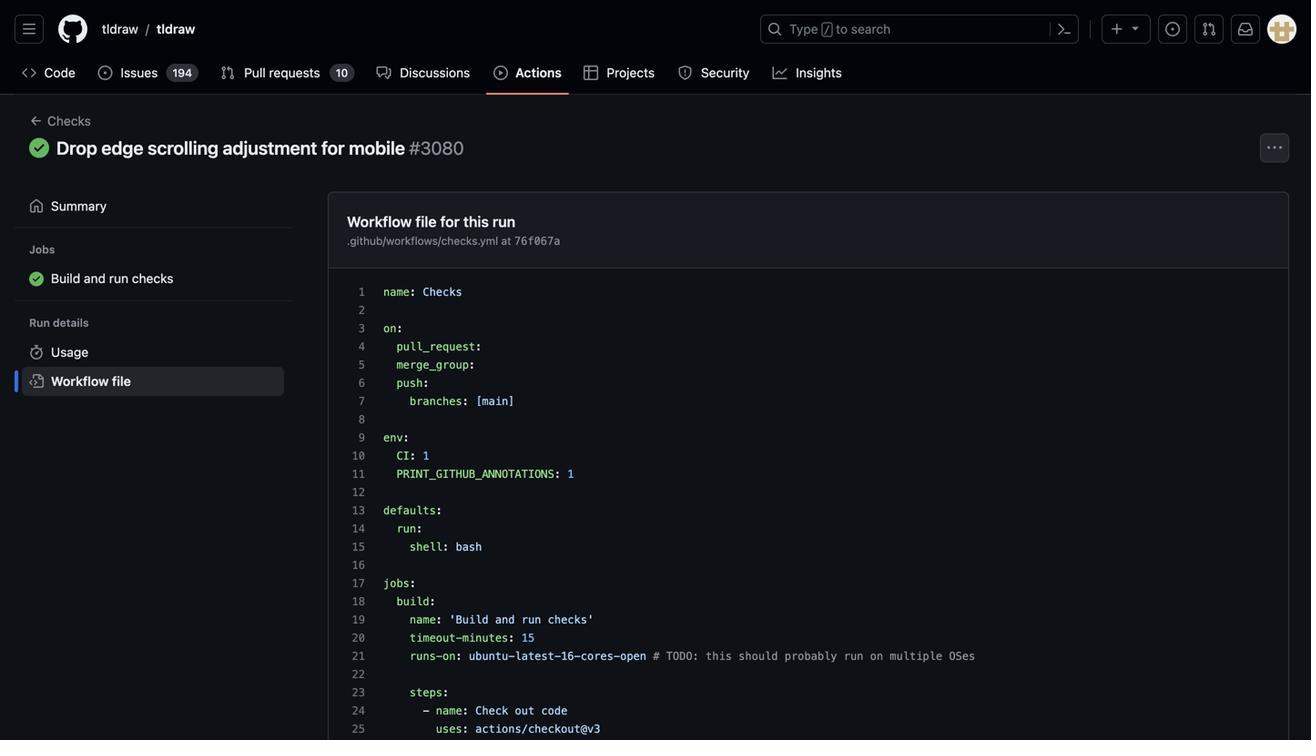 Task type: vqa. For each thing, say whether or not it's contained in the screenshot.


Task type: locate. For each thing, give the bounding box(es) containing it.
this right todo: on the right of the page
[[706, 650, 732, 663]]

file inside workflow file for this run .github/workflows/checks.yml at 76f067a
[[415, 213, 437, 230]]

0 vertical spatial and
[[84, 271, 106, 286]]

file down usage 'link'
[[112, 374, 131, 389]]

: for ci : 1
[[410, 450, 416, 462]]

1 horizontal spatial for
[[440, 213, 460, 230]]

: for jobs :
[[410, 577, 416, 590]]

checks up drop
[[47, 113, 91, 128]]

tldraw link right homepage icon
[[95, 15, 146, 44]]

1 horizontal spatial 1
[[567, 468, 574, 480]]

16-
[[561, 650, 581, 663]]

1 horizontal spatial this
[[706, 650, 732, 663]]

build up the timeout-minutes : 15
[[456, 613, 489, 626]]

issue opened image left issues
[[98, 66, 112, 80]]

2 tldraw from the left
[[157, 21, 195, 36]]

1 tldraw from the left
[[102, 21, 138, 36]]

0 vertical spatial 1
[[423, 450, 429, 462]]

' up cores-
[[587, 613, 594, 626]]

0 vertical spatial this
[[463, 213, 489, 230]]

1 horizontal spatial file
[[415, 213, 437, 230]]

and
[[84, 271, 106, 286], [495, 613, 515, 626]]

projects link
[[576, 59, 663, 86]]

runs-
[[410, 650, 442, 663]]

checks up 16-
[[548, 613, 587, 626]]

1 vertical spatial build
[[456, 613, 489, 626]]

#
[[653, 650, 660, 663]]

steps
[[410, 686, 442, 699]]

scrolling
[[148, 137, 219, 158]]

2 ' from the left
[[587, 613, 594, 626]]

1 vertical spatial checks
[[423, 286, 462, 298]]

/ left "to"
[[824, 24, 830, 36]]

: for on :
[[396, 322, 403, 335]]

: for print_github_annotations : 1
[[554, 468, 561, 480]]

triangle down image
[[1128, 20, 1143, 35]]

git pull request image
[[1202, 22, 1216, 36], [220, 66, 235, 80]]

0 vertical spatial name
[[383, 286, 410, 298]]

1 horizontal spatial and
[[495, 613, 515, 626]]

0 horizontal spatial git pull request image
[[220, 66, 235, 80]]

on
[[383, 322, 396, 335], [442, 650, 456, 663], [870, 650, 883, 663]]

/
[[146, 21, 149, 36], [824, 24, 830, 36]]

- name : check out code
[[383, 704, 567, 717]]

0 vertical spatial git pull request image
[[1202, 22, 1216, 36]]

shell
[[410, 541, 442, 553]]

0 horizontal spatial and
[[84, 271, 106, 286]]

file up .github/workflows/checks.yml link
[[415, 213, 437, 230]]

: for name : ' build and run checks '
[[436, 613, 442, 626]]

for
[[321, 137, 345, 158], [440, 213, 460, 230]]

run up the at
[[492, 213, 515, 230]]

drop edge scrolling adjustment for mobile #3080
[[56, 137, 464, 158]]

search
[[851, 21, 891, 36]]

jobs :
[[383, 577, 416, 590]]

10
[[336, 66, 348, 79]]

76f067a link
[[514, 235, 560, 247]]

file
[[415, 213, 437, 230], [112, 374, 131, 389]]

0 horizontal spatial on
[[383, 322, 396, 335]]

drop
[[56, 137, 97, 158]]

comment discussion image
[[376, 66, 391, 80]]

this
[[463, 213, 489, 230], [706, 650, 732, 663]]

15
[[521, 632, 535, 644]]

timeout-
[[410, 632, 462, 644]]

1
[[423, 450, 429, 462], [567, 468, 574, 480]]

play image
[[494, 66, 508, 80]]

1 horizontal spatial checks
[[423, 286, 462, 298]]

type
[[789, 21, 818, 36]]

shield image
[[678, 66, 692, 80]]

1 horizontal spatial tldraw link
[[149, 15, 203, 44]]

1 horizontal spatial build
[[456, 613, 489, 626]]

: for branches : [main]
[[462, 395, 469, 408]]

code
[[541, 704, 567, 717]]

.github/workflows/checks.yml link
[[347, 234, 501, 247]]

workflow up .github/workflows/checks.yml
[[347, 213, 412, 230]]

on left multiple
[[870, 650, 883, 663]]

on down name : checks
[[383, 322, 396, 335]]

1 vertical spatial workflow
[[51, 374, 109, 389]]

tldraw link up 194
[[149, 15, 203, 44]]

steps :
[[410, 686, 449, 699]]

0 horizontal spatial tldraw
[[102, 21, 138, 36]]

/ inside type / to search
[[824, 24, 830, 36]]

name for name : ' build and run checks '
[[410, 613, 436, 626]]

git pull request image for the left issue opened image
[[220, 66, 235, 80]]

pull_request
[[396, 340, 475, 353]]

env
[[383, 431, 403, 444]]

name for name : checks
[[383, 286, 410, 298]]

actions link
[[486, 59, 569, 86]]

run inside workflow file for this run .github/workflows/checks.yml at 76f067a
[[492, 213, 515, 230]]

name up the uses
[[436, 704, 462, 717]]

ci : 1
[[396, 450, 429, 462]]

tldraw right homepage icon
[[102, 21, 138, 36]]

1 vertical spatial issue opened image
[[98, 66, 112, 80]]

adjustment
[[223, 137, 317, 158]]

list
[[95, 15, 749, 44]]

1 vertical spatial file
[[112, 374, 131, 389]]

and up minutes
[[495, 613, 515, 626]]

graph image
[[773, 66, 787, 80]]

list containing tldraw / tldraw
[[95, 15, 749, 44]]

: for pull_request :
[[475, 340, 482, 353]]

0 vertical spatial file
[[415, 213, 437, 230]]

uses : actions/checkout@v3
[[436, 723, 600, 735]]

' up timeout-
[[449, 613, 456, 626]]

run details list
[[22, 338, 284, 396]]

workflow file for this run .github/workflows/checks.yml at 76f067a
[[347, 213, 560, 247]]

checks
[[132, 271, 173, 286], [548, 613, 587, 626]]

'
[[449, 613, 456, 626], [587, 613, 594, 626]]

this up .github/workflows/checks.yml link
[[463, 213, 489, 230]]

0 horizontal spatial issue opened image
[[98, 66, 112, 80]]

0 vertical spatial for
[[321, 137, 345, 158]]

:
[[410, 286, 416, 298], [396, 322, 403, 335], [475, 340, 482, 353], [469, 358, 475, 371], [423, 377, 429, 389], [462, 395, 469, 408], [403, 431, 410, 444], [410, 450, 416, 462], [554, 468, 561, 480], [436, 504, 442, 517], [416, 522, 423, 535], [442, 541, 449, 553], [410, 577, 416, 590], [429, 595, 436, 608], [436, 613, 442, 626], [508, 632, 515, 644], [456, 650, 462, 663], [442, 686, 449, 699], [462, 704, 469, 717], [462, 723, 469, 735]]

run down summary link on the left
[[109, 271, 128, 286]]

1 horizontal spatial /
[[824, 24, 830, 36]]

workflow inside run details list
[[51, 374, 109, 389]]

runs-on : ubuntu-latest-16-cores-open # todo: this should probably run on multiple oses
[[410, 650, 975, 663]]

minutes
[[462, 632, 508, 644]]

issue opened image right triangle down icon
[[1165, 22, 1180, 36]]

1 vertical spatial and
[[495, 613, 515, 626]]

file inside run details list
[[112, 374, 131, 389]]

1 horizontal spatial workflow
[[347, 213, 412, 230]]

0 horizontal spatial workflow
[[51, 374, 109, 389]]

workflow down usage
[[51, 374, 109, 389]]

run right probably
[[844, 650, 863, 663]]

0 vertical spatial workflow
[[347, 213, 412, 230]]

0 horizontal spatial /
[[146, 21, 149, 36]]

.github/workflows/checks.yml
[[347, 234, 498, 247]]

1 for ci : 1
[[423, 450, 429, 462]]

code
[[44, 65, 75, 80]]

1 vertical spatial for
[[440, 213, 460, 230]]

1 ' from the left
[[449, 613, 456, 626]]

/ for type
[[824, 24, 830, 36]]

git pull request image left the notifications image
[[1202, 22, 1216, 36]]

projects
[[607, 65, 655, 80]]

0 vertical spatial checks
[[132, 271, 173, 286]]

name down build :
[[410, 613, 436, 626]]

0 horizontal spatial for
[[321, 137, 345, 158]]

0 vertical spatial build
[[51, 271, 80, 286]]

0 horizontal spatial 1
[[423, 450, 429, 462]]

0 horizontal spatial build
[[51, 271, 80, 286]]

0 horizontal spatial checks
[[47, 113, 91, 128]]

and up details at the left of page
[[84, 271, 106, 286]]

build down jobs
[[51, 271, 80, 286]]

1 vertical spatial 1
[[567, 468, 574, 480]]

1 horizontal spatial issue opened image
[[1165, 22, 1180, 36]]

branches : [main]
[[410, 395, 515, 408]]

git pull request image left pull
[[220, 66, 235, 80]]

0 horizontal spatial this
[[463, 213, 489, 230]]

/ up issues
[[146, 21, 149, 36]]

workflow inside workflow file for this run .github/workflows/checks.yml at 76f067a
[[347, 213, 412, 230]]

file for workflow file for this run .github/workflows/checks.yml at 76f067a
[[415, 213, 437, 230]]

defaults :
[[383, 504, 442, 517]]

workflow
[[347, 213, 412, 230], [51, 374, 109, 389]]

bash
[[456, 541, 482, 553]]

oses
[[949, 650, 975, 663]]

0 horizontal spatial checks
[[132, 271, 173, 286]]

1 vertical spatial checks
[[548, 613, 587, 626]]

push
[[396, 377, 423, 389]]

1 horizontal spatial git pull request image
[[1202, 22, 1216, 36]]

/ inside tldraw / tldraw
[[146, 21, 149, 36]]

for up .github/workflows/checks.yml link
[[440, 213, 460, 230]]

requests
[[269, 65, 320, 80]]

on down timeout-
[[442, 650, 456, 663]]

run details
[[29, 317, 89, 329]]

security
[[701, 65, 749, 80]]

name up on :
[[383, 286, 410, 298]]

run up 15
[[521, 613, 541, 626]]

2 tldraw link from the left
[[149, 15, 203, 44]]

build inside jobs build and run checks
[[51, 271, 80, 286]]

run inside jobs build and run checks
[[109, 271, 128, 286]]

0 horizontal spatial tldraw link
[[95, 15, 146, 44]]

print_github_annotations : 1
[[396, 468, 574, 480]]

0 vertical spatial checks
[[47, 113, 91, 128]]

name
[[383, 286, 410, 298], [410, 613, 436, 626], [436, 704, 462, 717]]

issue opened image
[[1165, 22, 1180, 36], [98, 66, 112, 80]]

0 horizontal spatial '
[[449, 613, 456, 626]]

1 horizontal spatial tldraw
[[157, 21, 195, 36]]

1 tldraw link from the left
[[95, 15, 146, 44]]

workflow for workflow file
[[51, 374, 109, 389]]

run
[[492, 213, 515, 230], [109, 271, 128, 286], [396, 522, 416, 535], [521, 613, 541, 626], [844, 650, 863, 663]]

checks down .github/workflows/checks.yml link
[[423, 286, 462, 298]]

tldraw
[[102, 21, 138, 36], [157, 21, 195, 36]]

command palette image
[[1057, 22, 1072, 36]]

1 horizontal spatial '
[[587, 613, 594, 626]]

1 vertical spatial name
[[410, 613, 436, 626]]

pull_request :
[[396, 340, 482, 353]]

file for workflow file
[[112, 374, 131, 389]]

usage link
[[22, 338, 284, 367]]

for left mobile
[[321, 137, 345, 158]]

multiple
[[890, 650, 942, 663]]

checks down summary link on the left
[[132, 271, 173, 286]]

tldraw up 194
[[157, 21, 195, 36]]

: for steps :
[[442, 686, 449, 699]]

print_github_annotations
[[396, 468, 554, 480]]

tldraw link
[[95, 15, 146, 44], [149, 15, 203, 44]]

completed successfully image
[[29, 138, 49, 158]]

0 horizontal spatial file
[[112, 374, 131, 389]]

1 vertical spatial git pull request image
[[220, 66, 235, 80]]

homepage image
[[58, 15, 87, 44]]



Task type: describe. For each thing, give the bounding box(es) containing it.
timeout-minutes : 15
[[410, 632, 535, 644]]

probably
[[785, 650, 837, 663]]

discussions link
[[369, 59, 479, 86]]

plus image
[[1110, 22, 1124, 36]]

: for env :
[[403, 431, 410, 444]]

1 horizontal spatial on
[[442, 650, 456, 663]]

: for build :
[[429, 595, 436, 608]]

: for shell : bash
[[442, 541, 449, 553]]

to
[[836, 21, 848, 36]]

usage
[[51, 345, 88, 360]]

and inside jobs build and run checks
[[84, 271, 106, 286]]

workflow for workflow file for this run .github/workflows/checks.yml at 76f067a
[[347, 213, 412, 230]]

out
[[515, 704, 535, 717]]

edge
[[101, 137, 143, 158]]

latest-
[[515, 650, 561, 663]]

open
[[620, 650, 646, 663]]

security link
[[671, 59, 758, 86]]

#3080
[[409, 137, 464, 158]]

0 vertical spatial issue opened image
[[1165, 22, 1180, 36]]

at
[[501, 234, 511, 247]]

details
[[53, 317, 89, 329]]

build :
[[396, 595, 436, 608]]

summary
[[51, 198, 107, 213]]

run
[[29, 317, 50, 329]]

jobs build and run checks
[[29, 243, 173, 286]]

ubuntu-
[[469, 650, 515, 663]]

type / to search
[[789, 21, 891, 36]]

checks link
[[22, 109, 98, 132]]

defaults
[[383, 504, 436, 517]]

: for defaults :
[[436, 504, 442, 517]]

notifications image
[[1238, 22, 1253, 36]]

ci
[[396, 450, 410, 462]]

insights link
[[765, 59, 851, 86]]

merge_group :
[[396, 358, 475, 371]]

summary link
[[22, 191, 284, 221]]

code link
[[15, 59, 83, 86]]

jobs
[[383, 577, 410, 590]]

pull requests
[[244, 65, 320, 80]]

actions/checkout@v3
[[475, 723, 600, 735]]

insights
[[796, 65, 842, 80]]

mobile
[[349, 137, 405, 158]]

todo:
[[666, 650, 699, 663]]

1 vertical spatial this
[[706, 650, 732, 663]]

build
[[396, 595, 429, 608]]

push :
[[396, 377, 429, 389]]

arrow left image
[[29, 114, 44, 128]]

name : checks
[[383, 286, 462, 298]]

issues
[[121, 65, 158, 80]]

workflow file link
[[22, 367, 284, 396]]

-
[[423, 704, 429, 717]]

: for push :
[[423, 377, 429, 389]]

discussions
[[400, 65, 470, 80]]

: for merge_group :
[[469, 358, 475, 371]]

on :
[[383, 322, 403, 335]]

check
[[475, 704, 508, 717]]

git pull request image for topmost issue opened image
[[1202, 22, 1216, 36]]

merge_group
[[396, 358, 469, 371]]

shell : bash
[[410, 541, 482, 553]]

1 horizontal spatial checks
[[548, 613, 587, 626]]

table image
[[584, 66, 598, 80]]

cores-
[[581, 650, 620, 663]]

uses
[[436, 723, 462, 735]]

run down defaults
[[396, 522, 416, 535]]

build and run checks link
[[22, 264, 284, 294]]

code image
[[22, 66, 36, 80]]

2 horizontal spatial on
[[870, 650, 883, 663]]

jobs
[[29, 243, 55, 256]]

checks inside jobs build and run checks
[[132, 271, 173, 286]]

2 vertical spatial name
[[436, 704, 462, 717]]

run :
[[396, 522, 423, 535]]

76f067a
[[514, 235, 560, 247]]

: for run :
[[416, 522, 423, 535]]

: for name : checks
[[410, 286, 416, 298]]

actions
[[515, 65, 562, 80]]

env :
[[383, 431, 410, 444]]

workflow file
[[51, 374, 131, 389]]

pull
[[244, 65, 266, 80]]

1 for print_github_annotations : 1
[[567, 468, 574, 480]]

show workflow options image
[[1267, 140, 1282, 155]]

/ for tldraw
[[146, 21, 149, 36]]

[main]
[[475, 395, 515, 408]]

194
[[172, 66, 192, 79]]

branches
[[410, 395, 462, 408]]

: for uses : actions/checkout@v3
[[462, 723, 469, 735]]

should
[[738, 650, 778, 663]]

tldraw / tldraw
[[102, 21, 195, 36]]

name : ' build and run checks '
[[410, 613, 594, 626]]

this inside workflow file for this run .github/workflows/checks.yml at 76f067a
[[463, 213, 489, 230]]

for inside workflow file for this run .github/workflows/checks.yml at 76f067a
[[440, 213, 460, 230]]



